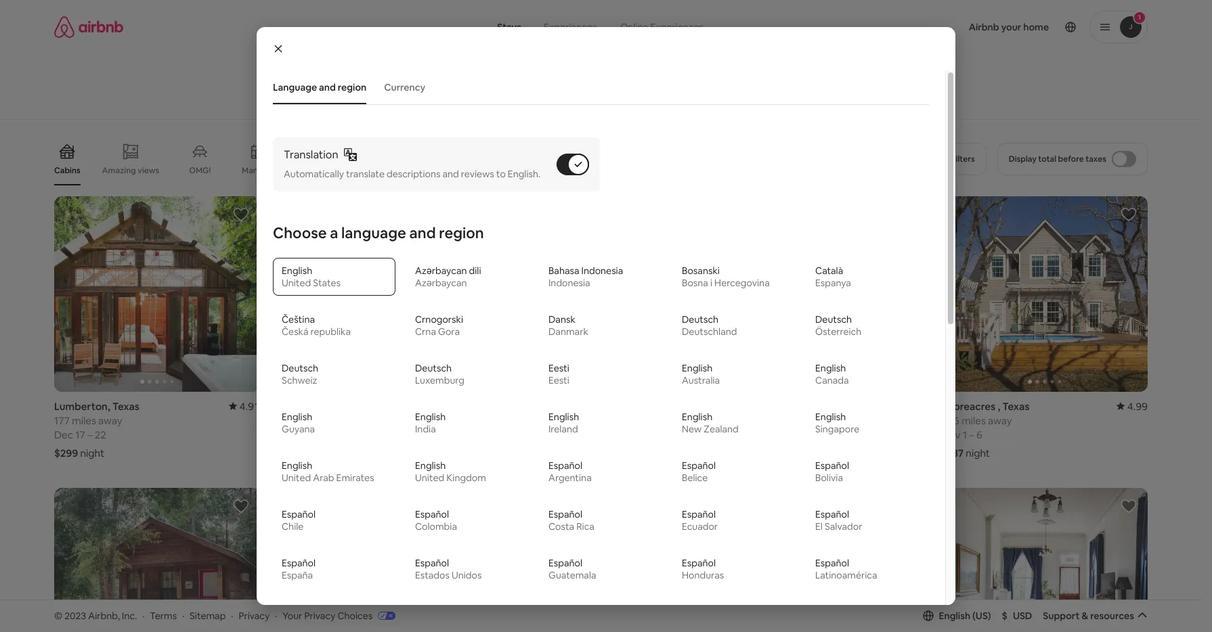 Task type: describe. For each thing, give the bounding box(es) containing it.
english for new zealand
[[682, 411, 713, 423]]

experiences button
[[532, 14, 609, 41]]

terms link
[[150, 610, 177, 622]]

display total before taxes
[[1009, 154, 1107, 165]]

español for bolivia
[[815, 460, 849, 472]]

© 2023 airbnb, inc. ·
[[54, 610, 145, 622]]

4.98
[[684, 400, 704, 413]]

österreich
[[815, 326, 862, 338]]

el
[[815, 521, 823, 533]]

region inside "tab panel"
[[439, 224, 484, 243]]

treehouses
[[360, 165, 404, 176]]

united for english united arab emirates
[[282, 472, 311, 484]]

česká
[[282, 326, 309, 338]]

,
[[998, 400, 1001, 413]]

add to wishlist: shoreacres , texas image
[[1121, 207, 1137, 223]]

australia
[[682, 375, 720, 387]]

nov inside 241 miles away nov 1 – 6
[[720, 428, 739, 441]]

lakefront
[[486, 165, 523, 176]]

miles inside gloster, mississippi 48 miles away dec 2 – 7
[[290, 414, 314, 427]]

language
[[273, 81, 317, 93]]

terms · sitemap · privacy
[[150, 610, 270, 622]]

espanya
[[815, 277, 851, 289]]

dili
[[469, 265, 481, 277]]

english (us)
[[939, 610, 991, 622]]

lumberton,
[[54, 400, 110, 413]]

españa
[[282, 570, 313, 582]]

usd
[[1013, 610, 1032, 622]]

a
[[330, 224, 338, 243]]

4.91
[[239, 400, 260, 413]]

español chile
[[282, 509, 316, 533]]

17
[[75, 428, 85, 441]]

and for automatically translate descriptions and reviews to english.
[[443, 168, 459, 180]]

st.
[[518, 400, 530, 413]]

group containing amazing views
[[54, 133, 916, 186]]

español argentina
[[549, 460, 592, 484]]

display
[[1009, 154, 1037, 165]]

online experiences
[[621, 21, 704, 33]]

mansions
[[242, 165, 277, 176]]

1 inside 241 miles away nov 1 – 6
[[741, 428, 745, 441]]

texas inside lumberton, texas 177 miles away dec 17 – 22 $299 night
[[112, 400, 140, 413]]

airbnb,
[[88, 610, 120, 622]]

english for united states
[[282, 265, 312, 277]]

1 azərbaycan from the top
[[415, 265, 467, 277]]

language and region tab panel
[[268, 121, 935, 633]]

español for estados
[[415, 558, 449, 570]]

español for el
[[815, 509, 849, 521]]

bahasa
[[549, 265, 579, 277]]

play
[[437, 165, 452, 176]]

reviews
[[461, 168, 494, 180]]

costa
[[549, 521, 574, 533]]

automatically translate descriptions and reviews to english.
[[284, 168, 541, 180]]

deutsch for deutschland
[[682, 314, 719, 326]]

tab list inside choose a language and currency element
[[266, 70, 929, 104]]

gora
[[438, 326, 460, 338]]

español estados unidos
[[415, 558, 482, 582]]

lumberton, texas 177 miles away dec 17 – 22 $299 night
[[54, 400, 140, 460]]

català espanya
[[815, 265, 851, 289]]

2
[[297, 428, 303, 441]]

mississippi inside gloster, mississippi 48 miles away dec 2 – 7
[[316, 400, 366, 413]]

español for latinoamérica
[[815, 558, 849, 570]]

to
[[496, 168, 506, 180]]

languages dialog
[[257, 27, 956, 633]]

gloster,
[[276, 400, 314, 413]]

čeština česká republika
[[282, 314, 351, 338]]

arab
[[313, 472, 334, 484]]

support & resources
[[1043, 610, 1134, 622]]

ecuador
[[682, 521, 718, 533]]

crnogorski crna gora
[[415, 314, 463, 338]]

away inside lumberton, texas 177 miles away dec 17 – 22 $299 night
[[98, 414, 122, 427]]

descriptions
[[387, 168, 441, 180]]

$299
[[54, 447, 78, 460]]

7
[[313, 428, 318, 441]]

english ireland
[[549, 411, 579, 436]]

español for honduras
[[682, 558, 716, 570]]

choose a language and region
[[273, 224, 484, 243]]

your privacy choices
[[283, 610, 373, 622]]

english guyana
[[282, 411, 315, 436]]

4.99 out of 5 average rating image
[[1117, 400, 1148, 413]]

español for colombia
[[415, 509, 449, 521]]

away inside bay st. louis, mississippi 111 miles away
[[539, 414, 563, 427]]

none search field containing stays
[[313, 0, 889, 99]]

1 · from the left
[[142, 610, 145, 622]]

dansk
[[549, 314, 576, 326]]

english for india
[[415, 411, 446, 423]]

texas inside shoreacres , texas 236 miles away nov 1 – 6 $137 night
[[1003, 400, 1030, 413]]

colombia
[[415, 521, 457, 533]]

english united states
[[282, 265, 341, 289]]

español ecuador
[[682, 509, 718, 533]]

español guatemala
[[549, 558, 596, 582]]

english united arab emirates
[[282, 460, 374, 484]]

español honduras
[[682, 558, 724, 582]]

states
[[313, 277, 341, 289]]

luxemburg
[[415, 375, 465, 387]]

deutsch österreich
[[815, 314, 862, 338]]

2 eesti from the top
[[549, 375, 570, 387]]

inc.
[[122, 610, 137, 622]]

miles inside lumberton, texas 177 miles away dec 17 – 22 $299 night
[[72, 414, 96, 427]]

– inside gloster, mississippi 48 miles away dec 2 – 7
[[305, 428, 310, 441]]

choose a language and currency element
[[265, 70, 937, 633]]

chile
[[282, 521, 304, 533]]

show map
[[570, 550, 616, 563]]

louis,
[[532, 400, 560, 413]]

add to wishlist: new orleans, louisiana image
[[1121, 498, 1137, 514]]

away inside 241 miles away nov 1 – 6
[[764, 414, 788, 427]]

views
[[138, 165, 159, 176]]

away inside shoreacres , texas 236 miles away nov 1 – 6 $137 night
[[988, 414, 1012, 427]]

show
[[570, 550, 594, 563]]

español españa
[[282, 558, 316, 582]]

deutschland
[[682, 326, 737, 338]]

translation
[[284, 148, 338, 162]]

stays button
[[487, 14, 532, 41]]

currency button
[[377, 75, 432, 100]]

1 privacy from the left
[[239, 610, 270, 622]]

profile element
[[737, 0, 1148, 54]]

online
[[621, 21, 649, 33]]

rica
[[577, 521, 595, 533]]

experiences inside experiences button
[[544, 21, 597, 33]]

support
[[1043, 610, 1080, 622]]

english.
[[508, 168, 541, 180]]

español el salvador
[[815, 509, 863, 533]]

estados
[[415, 570, 450, 582]]

dec for 48
[[276, 428, 295, 441]]

night inside shoreacres , texas 236 miles away nov 1 – 6 $137 night
[[966, 447, 990, 460]]



Task type: locate. For each thing, give the bounding box(es) containing it.
region inside button
[[338, 81, 367, 93]]

texas right ,
[[1003, 400, 1030, 413]]

english united kingdom
[[415, 460, 486, 484]]

total
[[1039, 154, 1057, 165]]

united
[[282, 277, 311, 289], [282, 472, 311, 484], [415, 472, 444, 484]]

– inside lumberton, texas 177 miles away dec 17 – 22 $299 night
[[87, 428, 92, 441]]

1 up $137
[[963, 428, 967, 441]]

amazing views
[[102, 165, 159, 176]]

1 experiences from the left
[[544, 21, 597, 33]]

mississippi up ireland
[[562, 400, 613, 413]]

español inside español colombia
[[415, 509, 449, 521]]

online experiences link
[[609, 14, 716, 41]]

(us)
[[973, 610, 991, 622]]

nov down 236 at the bottom
[[942, 428, 961, 441]]

2 horizontal spatial and
[[443, 168, 459, 180]]

bosna
[[682, 277, 708, 289]]

united inside english united states
[[282, 277, 311, 289]]

texas right lumberton,
[[112, 400, 140, 413]]

what can we help you find? tab list
[[487, 14, 609, 41]]

0 vertical spatial region
[[338, 81, 367, 93]]

4 · from the left
[[275, 610, 277, 622]]

away up 7
[[317, 414, 341, 427]]

mississippi inside bay st. louis, mississippi 111 miles away
[[562, 400, 613, 413]]

and
[[319, 81, 336, 93], [443, 168, 459, 180], [409, 224, 436, 243]]

eesti up louis,
[[549, 375, 570, 387]]

dec for 177
[[54, 428, 73, 441]]

united left kingdom
[[415, 472, 444, 484]]

cabins
[[54, 165, 80, 176]]

your
[[283, 610, 302, 622]]

0 horizontal spatial texas
[[112, 400, 140, 413]]

english for australia
[[682, 363, 713, 375]]

6 down shoreacres
[[977, 428, 983, 441]]

bahasa indonesia indonesia
[[549, 265, 623, 289]]

1 miles from the left
[[72, 414, 96, 427]]

– inside shoreacres , texas 236 miles away nov 1 – 6 $137 night
[[969, 428, 975, 441]]

english (us) button
[[923, 610, 991, 622]]

0 horizontal spatial privacy
[[239, 610, 270, 622]]

1 horizontal spatial privacy
[[304, 610, 336, 622]]

night right $137
[[966, 447, 990, 460]]

48
[[276, 414, 288, 427]]

english inside english new zealand
[[682, 411, 713, 423]]

before
[[1058, 154, 1084, 165]]

1 night from the left
[[80, 447, 104, 460]]

1 dec from the left
[[54, 428, 73, 441]]

united for english united states
[[282, 277, 311, 289]]

region
[[338, 81, 367, 93], [439, 224, 484, 243]]

2 vertical spatial and
[[409, 224, 436, 243]]

2 mississippi from the left
[[562, 400, 613, 413]]

deutsch down česká at the left bottom of page
[[282, 363, 318, 375]]

english inside the english australia
[[682, 363, 713, 375]]

privacy right 'your'
[[304, 610, 336, 622]]

miles right the 241
[[738, 414, 762, 427]]

english inside english singapore
[[815, 411, 846, 423]]

5 miles from the left
[[962, 414, 986, 427]]

&
[[1082, 610, 1089, 622]]

0 horizontal spatial mississippi
[[316, 400, 366, 413]]

4.99
[[1128, 400, 1148, 413]]

english inside english united states
[[282, 265, 312, 277]]

eesti down danmark
[[549, 363, 570, 375]]

away
[[98, 414, 122, 427], [317, 414, 341, 427], [539, 414, 563, 427], [764, 414, 788, 427], [988, 414, 1012, 427]]

mississippi up 7
[[316, 400, 366, 413]]

experiences right stays "button"
[[544, 21, 597, 33]]

english for ireland
[[549, 411, 579, 423]]

español for costa
[[549, 509, 582, 521]]

– right the 17 at the bottom left
[[87, 428, 92, 441]]

singapore
[[815, 423, 860, 436]]

español for chile
[[282, 509, 316, 521]]

español for ecuador
[[682, 509, 716, 521]]

and for choose a language and region
[[409, 224, 436, 243]]

1 horizontal spatial and
[[409, 224, 436, 243]]

español inside español latinoamérica
[[815, 558, 849, 570]]

hercegovina
[[715, 277, 770, 289]]

español inside español costa rica
[[549, 509, 582, 521]]

group
[[54, 133, 916, 186], [54, 196, 260, 392], [276, 196, 482, 392], [498, 196, 704, 392], [720, 196, 1132, 392], [942, 196, 1212, 392], [54, 488, 260, 633], [276, 488, 482, 633], [498, 488, 704, 633], [720, 488, 926, 633], [942, 488, 1148, 633]]

2 night from the left
[[966, 447, 990, 460]]

miles down st.
[[513, 414, 537, 427]]

0 horizontal spatial nov
[[720, 428, 739, 441]]

0 horizontal spatial 6
[[755, 428, 761, 441]]

1 right zealand at the bottom
[[741, 428, 745, 441]]

guatemala
[[549, 570, 596, 582]]

0 horizontal spatial experiences
[[544, 21, 597, 33]]

2 experiences from the left
[[651, 21, 704, 33]]

region left currency
[[338, 81, 367, 93]]

sitemap link
[[190, 610, 226, 622]]

english inside english united kingdom
[[415, 460, 446, 472]]

0 horizontal spatial dec
[[54, 428, 73, 441]]

1 horizontal spatial dec
[[276, 428, 295, 441]]

español for argentina
[[549, 460, 582, 472]]

english for united arab emirates
[[282, 460, 312, 472]]

Where field
[[336, 77, 513, 89]]

español inside español argentina
[[549, 460, 582, 472]]

bolivia
[[815, 472, 843, 484]]

experiences
[[544, 21, 597, 33], [651, 21, 704, 33]]

241
[[720, 414, 736, 427]]

tab list containing language and region
[[266, 70, 929, 104]]

· left privacy link in the bottom left of the page
[[231, 610, 233, 622]]

miles inside 241 miles away nov 1 – 6
[[738, 414, 762, 427]]

177
[[54, 414, 70, 427]]

shoreacres
[[942, 400, 996, 413]]

and inside button
[[319, 81, 336, 93]]

add to wishlist: lumberton, texas image
[[233, 207, 249, 223]]

2 dec from the left
[[276, 428, 295, 441]]

bay st. louis, mississippi 111 miles away
[[498, 400, 613, 427]]

night down 22
[[80, 447, 104, 460]]

– inside 241 miles away nov 1 – 6
[[747, 428, 752, 441]]

1 vertical spatial region
[[439, 224, 484, 243]]

deutsch for österreich
[[815, 314, 852, 326]]

1 nov from the left
[[720, 428, 739, 441]]

236
[[942, 414, 960, 427]]

english for guyana
[[282, 411, 312, 423]]

miles inside shoreacres , texas 236 miles away nov 1 – 6 $137 night
[[962, 414, 986, 427]]

1 horizontal spatial 1
[[963, 428, 967, 441]]

experiences right "online" at top
[[651, 21, 704, 33]]

· right inc.
[[142, 610, 145, 622]]

argentina
[[549, 472, 592, 484]]

translate
[[346, 168, 385, 180]]

english australia
[[682, 363, 720, 387]]

united for english united kingdom
[[415, 472, 444, 484]]

2 – from the left
[[305, 428, 310, 441]]

4 – from the left
[[969, 428, 975, 441]]

čeština
[[282, 314, 315, 326]]

deutsch inside deutsch österreich
[[815, 314, 852, 326]]

241 miles away nov 1 – 6
[[720, 414, 788, 441]]

deutsch down crna
[[415, 363, 452, 375]]

zealand
[[704, 423, 739, 436]]

away down louis,
[[539, 414, 563, 427]]

1 away from the left
[[98, 414, 122, 427]]

1 – from the left
[[87, 428, 92, 441]]

1 mississippi from the left
[[316, 400, 366, 413]]

· right the 'terms'
[[182, 610, 184, 622]]

1 horizontal spatial experiences
[[651, 21, 704, 33]]

miles down shoreacres
[[962, 414, 986, 427]]

1 horizontal spatial region
[[439, 224, 484, 243]]

display total before taxes button
[[997, 143, 1148, 175]]

0 horizontal spatial and
[[319, 81, 336, 93]]

dec inside lumberton, texas 177 miles away dec 17 – 22 $299 night
[[54, 428, 73, 441]]

4 away from the left
[[764, 414, 788, 427]]

2 texas from the left
[[1003, 400, 1030, 413]]

dansk danmark
[[549, 314, 588, 338]]

dec left "2"
[[276, 428, 295, 441]]

deutsch luxemburg
[[415, 363, 465, 387]]

english inside english united arab emirates
[[282, 460, 312, 472]]

2 6 from the left
[[977, 428, 983, 441]]

0 horizontal spatial night
[[80, 447, 104, 460]]

english for united kingdom
[[415, 460, 446, 472]]

1 horizontal spatial night
[[966, 447, 990, 460]]

6 inside shoreacres , texas 236 miles away nov 1 – 6 $137 night
[[977, 428, 983, 441]]

– right zealand at the bottom
[[747, 428, 752, 441]]

4.98 out of 5 average rating image
[[673, 400, 704, 413]]

choose
[[273, 224, 327, 243]]

away inside gloster, mississippi 48 miles away dec 2 – 7
[[317, 414, 341, 427]]

1 horizontal spatial 6
[[977, 428, 983, 441]]

night inside lumberton, texas 177 miles away dec 17 – 22 $299 night
[[80, 447, 104, 460]]

español for españa
[[282, 558, 316, 570]]

2 azərbaycan from the top
[[415, 277, 467, 289]]

1 horizontal spatial mississippi
[[562, 400, 613, 413]]

3 · from the left
[[231, 610, 233, 622]]

english for singapore
[[815, 411, 846, 423]]

2 away from the left
[[317, 414, 341, 427]]

english
[[282, 265, 312, 277], [682, 363, 713, 375], [815, 363, 846, 375], [282, 411, 312, 423], [415, 411, 446, 423], [549, 411, 579, 423], [682, 411, 713, 423], [815, 411, 846, 423], [282, 460, 312, 472], [415, 460, 446, 472], [939, 610, 971, 622]]

english singapore
[[815, 411, 860, 436]]

region up dili
[[439, 224, 484, 243]]

miles inside bay st. louis, mississippi 111 miles away
[[513, 414, 537, 427]]

3 away from the left
[[539, 414, 563, 427]]

2 1 from the left
[[963, 428, 967, 441]]

español inside español honduras
[[682, 558, 716, 570]]

tab list
[[266, 70, 929, 104]]

6 right zealand at the bottom
[[755, 428, 761, 441]]

3 – from the left
[[747, 428, 752, 441]]

away right the 241
[[764, 414, 788, 427]]

crnogorski
[[415, 314, 463, 326]]

dec down 177
[[54, 428, 73, 441]]

belice
[[682, 472, 708, 484]]

· left 'your'
[[275, 610, 277, 622]]

$137
[[942, 447, 964, 460]]

1 6 from the left
[[755, 428, 761, 441]]

deutsch down espanya
[[815, 314, 852, 326]]

$
[[1002, 610, 1008, 622]]

shoreacres , texas 236 miles away nov 1 – 6 $137 night
[[942, 400, 1030, 460]]

experiences inside online experiences link
[[651, 21, 704, 33]]

united inside english united arab emirates
[[282, 472, 311, 484]]

0 horizontal spatial region
[[338, 81, 367, 93]]

english new zealand
[[682, 411, 739, 436]]

1 inside shoreacres , texas 236 miles away nov 1 – 6 $137 night
[[963, 428, 967, 441]]

map
[[596, 550, 616, 563]]

stays
[[497, 21, 521, 33]]

3 miles from the left
[[513, 414, 537, 427]]

0 vertical spatial and
[[319, 81, 336, 93]]

english inside english guyana
[[282, 411, 312, 423]]

nov inside shoreacres , texas 236 miles away nov 1 – 6 $137 night
[[942, 428, 961, 441]]

español inside español estados unidos
[[415, 558, 449, 570]]

©
[[54, 610, 62, 622]]

español costa rica
[[549, 509, 595, 533]]

español inside español guatemala
[[549, 558, 582, 570]]

privacy left 'your'
[[239, 610, 270, 622]]

deutsch schweiz
[[282, 363, 318, 387]]

united inside english united kingdom
[[415, 472, 444, 484]]

1 texas from the left
[[112, 400, 140, 413]]

5 away from the left
[[988, 414, 1012, 427]]

united left states
[[282, 277, 311, 289]]

miles up "2"
[[290, 414, 314, 427]]

1 horizontal spatial nov
[[942, 428, 961, 441]]

español colombia
[[415, 509, 457, 533]]

nov down the 241
[[720, 428, 739, 441]]

0 horizontal spatial 1
[[741, 428, 745, 441]]

deutsch for luxemburg
[[415, 363, 452, 375]]

azərbaycan dili azərbaycan
[[415, 265, 481, 289]]

danmark
[[549, 326, 588, 338]]

latinoamérica
[[815, 570, 877, 582]]

None search field
[[313, 0, 889, 99]]

6 inside 241 miles away nov 1 – 6
[[755, 428, 761, 441]]

1 eesti from the top
[[549, 363, 570, 375]]

english canada
[[815, 363, 849, 387]]

español inside español ecuador
[[682, 509, 716, 521]]

amazing
[[102, 165, 136, 176]]

español inside español el salvador
[[815, 509, 849, 521]]

vineyards
[[300, 165, 338, 176]]

2 privacy from the left
[[304, 610, 336, 622]]

english india
[[415, 411, 446, 436]]

2023
[[64, 610, 86, 622]]

deutsch inside deutsch deutschland
[[682, 314, 719, 326]]

united left arab
[[282, 472, 311, 484]]

español for guatemala
[[549, 558, 582, 570]]

2 nov from the left
[[942, 428, 961, 441]]

1 vertical spatial and
[[443, 168, 459, 180]]

omg!
[[189, 165, 211, 176]]

indonesia up dansk
[[549, 277, 590, 289]]

deutsch inside deutsch luxemburg
[[415, 363, 452, 375]]

dec inside gloster, mississippi 48 miles away dec 2 – 7
[[276, 428, 295, 441]]

add to wishlist: gulfport, mississippi image
[[677, 498, 693, 514]]

english inside english canada
[[815, 363, 846, 375]]

2 · from the left
[[182, 610, 184, 622]]

deutsch down bosna
[[682, 314, 719, 326]]

1 1 from the left
[[741, 428, 745, 441]]

english for canada
[[815, 363, 846, 375]]

privacy
[[239, 610, 270, 622], [304, 610, 336, 622]]

india
[[415, 423, 436, 436]]

4.91 out of 5 average rating image
[[229, 400, 260, 413]]

honduras
[[682, 570, 724, 582]]

– down shoreacres
[[969, 428, 975, 441]]

away up 22
[[98, 414, 122, 427]]

4 miles from the left
[[738, 414, 762, 427]]

deutsch for schweiz
[[282, 363, 318, 375]]

español for belice
[[682, 460, 716, 472]]

terms
[[150, 610, 177, 622]]

2 miles from the left
[[290, 414, 314, 427]]

language and region
[[273, 81, 367, 93]]

new
[[682, 423, 702, 436]]

away down ,
[[988, 414, 1012, 427]]

1 horizontal spatial texas
[[1003, 400, 1030, 413]]

indonesia right bahasa
[[582, 265, 623, 277]]

– left 7
[[305, 428, 310, 441]]

español
[[549, 460, 582, 472], [682, 460, 716, 472], [815, 460, 849, 472], [282, 509, 316, 521], [415, 509, 449, 521], [549, 509, 582, 521], [682, 509, 716, 521], [815, 509, 849, 521], [282, 558, 316, 570], [415, 558, 449, 570], [549, 558, 582, 570], [682, 558, 716, 570], [815, 558, 849, 570]]

miles
[[72, 414, 96, 427], [290, 414, 314, 427], [513, 414, 537, 427], [738, 414, 762, 427], [962, 414, 986, 427]]

miles down lumberton,
[[72, 414, 96, 427]]

add to wishlist: ellisville, mississippi image
[[233, 498, 249, 514]]



Task type: vqa. For each thing, say whether or not it's contained in the screenshot.


